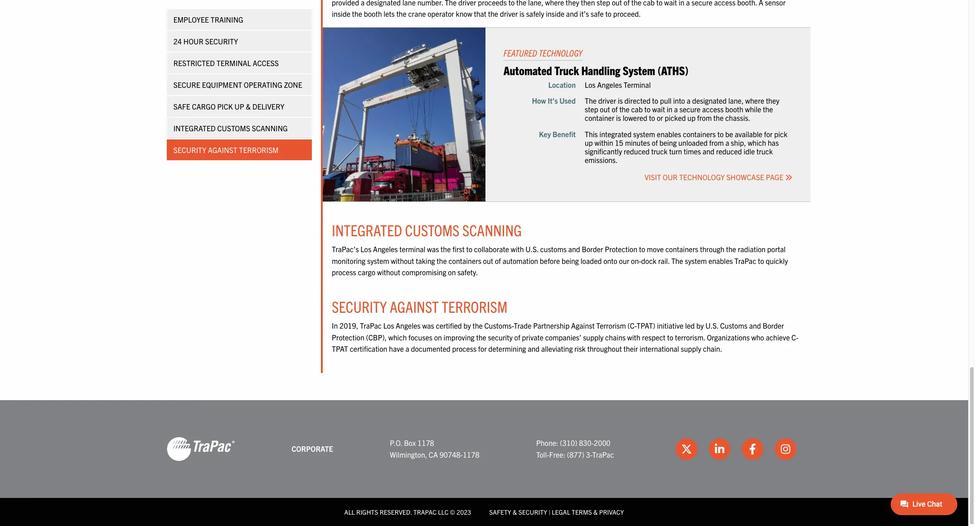 Task type: locate. For each thing, give the bounding box(es) containing it.
1 vertical spatial border
[[763, 321, 784, 331]]

and inside trapac's los angeles terminal was the first to collaborate with u.s. customs and border protection to move containers through the radiation portal monitoring system without taking the containers out of automation before being loaded onto our on-dock rail. the system enables trapac to quickly process cargo without compromising on safety.
[[568, 245, 580, 254]]

customs up organizations
[[720, 321, 748, 331]]

1 horizontal spatial up
[[688, 114, 696, 123]]

u.s. up automation
[[526, 245, 539, 254]]

0 vertical spatial security against terrorism
[[174, 146, 279, 155]]

companies'
[[545, 333, 581, 342]]

technology inside featured technology automated truck handling system (aths)
[[539, 47, 582, 58]]

with down (c-
[[627, 333, 640, 342]]

2023
[[457, 509, 471, 517]]

out right step
[[600, 105, 610, 114]]

reduced down the "be"
[[716, 147, 742, 156]]

1 horizontal spatial los
[[383, 321, 394, 331]]

0 vertical spatial was
[[427, 245, 439, 254]]

1 reduced from the left
[[624, 147, 650, 156]]

minutes
[[625, 138, 650, 147]]

terrorism up customs-
[[442, 297, 508, 316]]

documented
[[411, 345, 450, 354]]

technology up truck
[[539, 47, 582, 58]]

customs up terminal
[[405, 220, 460, 240]]

2 vertical spatial customs
[[720, 321, 748, 331]]

border up "loaded"
[[582, 245, 603, 254]]

to right 'first'
[[466, 245, 472, 254]]

0 horizontal spatial against
[[208, 146, 238, 155]]

90748-
[[440, 451, 463, 460]]

1 horizontal spatial terminal
[[624, 80, 651, 89]]

of left lowered
[[612, 105, 618, 114]]

a left ship,
[[726, 138, 729, 147]]

from
[[697, 114, 712, 123], [709, 138, 724, 147]]

cargo
[[192, 102, 216, 111]]

border up 'achieve'
[[763, 321, 784, 331]]

for left determining
[[478, 345, 487, 354]]

to down radiation
[[758, 256, 764, 266]]

to down initiative on the bottom of page
[[667, 333, 673, 342]]

2019,
[[340, 321, 358, 331]]

truck left turn
[[651, 147, 668, 156]]

to up on-
[[639, 245, 645, 254]]

0 vertical spatial technology
[[539, 47, 582, 58]]

security up restricted terminal access
[[205, 37, 238, 46]]

first
[[452, 245, 465, 254]]

0 vertical spatial up
[[688, 114, 696, 123]]

footer
[[0, 401, 968, 527]]

being right 'before'
[[562, 256, 579, 266]]

0 horizontal spatial which
[[388, 333, 407, 342]]

2 vertical spatial against
[[571, 321, 595, 331]]

for
[[764, 129, 773, 139], [478, 345, 487, 354]]

0 vertical spatial on
[[448, 268, 456, 277]]

0 horizontal spatial integrated
[[174, 124, 216, 133]]

security against terrorism down integrated customs scanning link
[[174, 146, 279, 155]]

enables down picked
[[657, 129, 681, 139]]

system up cargo
[[367, 256, 389, 266]]

reduced right 15
[[624, 147, 650, 156]]

safety & security link
[[489, 509, 547, 517]]

of inside this integrated system enables containers to be available for pick up within 15 minutes of being unloaded from a ship, which has significantly reduced truck turn times and reduced idle truck emissions.
[[652, 138, 658, 147]]

0 horizontal spatial by
[[464, 321, 471, 331]]

where
[[745, 96, 764, 105]]

trapac down radiation
[[735, 256, 756, 266]]

the right rail.
[[671, 256, 683, 266]]

is right driver
[[618, 96, 623, 105]]

0 vertical spatial without
[[391, 256, 414, 266]]

0 vertical spatial process
[[332, 268, 356, 277]]

terms
[[572, 509, 592, 517]]

1 horizontal spatial trapac
[[592, 451, 614, 460]]

trapac inside in 2019, trapac los angeles was certified by the customs-trade partnership against terrorism (c-tpat) initiative led by u.s. customs and border protection (cbp), which focuses on improving the security of private companies' supply chains with respect to terrorism. organizations who achieve c- tpat certification have a documented process for determining and alleviating risk throughout their international supply chain.
[[360, 321, 382, 331]]

out down collaborate
[[483, 256, 493, 266]]

1 vertical spatial from
[[709, 138, 724, 147]]

& right terms
[[593, 509, 598, 517]]

safety
[[489, 509, 511, 517]]

1 vertical spatial up
[[585, 138, 593, 147]]

0 horizontal spatial for
[[478, 345, 487, 354]]

0 vertical spatial customs
[[218, 124, 250, 133]]

which up have
[[388, 333, 407, 342]]

u.s. inside trapac's los angeles terminal was the first to collaborate with u.s. customs and border protection to move containers through the radiation portal monitoring system without taking the containers out of automation before being loaded onto our on-dock rail. the system enables trapac to quickly process cargo without compromising on safety.
[[526, 245, 539, 254]]

our
[[663, 173, 678, 182]]

and up who
[[749, 321, 761, 331]]

on up documented
[[434, 333, 442, 342]]

of down collaborate
[[495, 256, 501, 266]]

chains
[[605, 333, 626, 342]]

against inside in 2019, trapac los angeles was certified by the customs-trade partnership against terrorism (c-tpat) initiative led by u.s. customs and border protection (cbp), which focuses on improving the security of private companies' supply chains with respect to terrorism. organizations who achieve c- tpat certification have a documented process for determining and alleviating risk throughout their international supply chain.
[[571, 321, 595, 331]]

1 vertical spatial scanning
[[462, 220, 522, 240]]

1 vertical spatial customs
[[405, 220, 460, 240]]

delivery
[[253, 102, 285, 111]]

0 horizontal spatial protection
[[332, 333, 364, 342]]

0 vertical spatial trapac
[[735, 256, 756, 266]]

of down trade
[[514, 333, 520, 342]]

1 horizontal spatial on
[[448, 268, 456, 277]]

system down lowered
[[633, 129, 655, 139]]

with inside trapac's los angeles terminal was the first to collaborate with u.s. customs and border protection to move containers through the radiation portal monitoring system without taking the containers out of automation before being loaded onto our on-dock rail. the system enables trapac to quickly process cargo without compromising on safety.
[[511, 245, 524, 254]]

to right cab
[[644, 105, 651, 114]]

being left unloaded
[[659, 138, 677, 147]]

830-
[[579, 439, 594, 448]]

terrorism down integrated customs scanning link
[[239, 146, 279, 155]]

2 reduced from the left
[[716, 147, 742, 156]]

los inside in 2019, trapac los angeles was certified by the customs-trade partnership against terrorism (c-tpat) initiative led by u.s. customs and border protection (cbp), which focuses on improving the security of private companies' supply chains with respect to terrorism. organizations who achieve c- tpat certification have a documented process for determining and alleviating risk throughout their international supply chain.
[[383, 321, 394, 331]]

customs
[[218, 124, 250, 133], [405, 220, 460, 240], [720, 321, 748, 331]]

against down integrated customs scanning link
[[208, 146, 238, 155]]

0 horizontal spatial supply
[[583, 333, 604, 342]]

lowered
[[623, 114, 647, 123]]

and right customs
[[568, 245, 580, 254]]

integrated
[[174, 124, 216, 133], [332, 220, 402, 240]]

0 horizontal spatial being
[[562, 256, 579, 266]]

los inside trapac's los angeles terminal was the first to collaborate with u.s. customs and border protection to move containers through the radiation portal monitoring system without taking the containers out of automation before being loaded onto our on-dock rail. the system enables trapac to quickly process cargo without compromising on safety.
[[361, 245, 371, 254]]

2 horizontal spatial los
[[585, 80, 596, 89]]

1 horizontal spatial reduced
[[716, 147, 742, 156]]

angeles left terminal
[[373, 245, 398, 254]]

with
[[511, 245, 524, 254], [627, 333, 640, 342]]

in
[[667, 105, 672, 114]]

was up taking
[[427, 245, 439, 254]]

on left safety.
[[448, 268, 456, 277]]

0 horizontal spatial terrorism
[[239, 146, 279, 155]]

24 hour security
[[174, 37, 238, 46]]

to left the "be"
[[717, 129, 724, 139]]

their
[[624, 345, 638, 354]]

los down handling
[[585, 80, 596, 89]]

the inside the driver is directed to pull into a designated lane, where they step out of the cab to wait in a secure access booth while the container is lowered to or picked up from the chassis.
[[585, 96, 597, 105]]

protection down 2019,
[[332, 333, 364, 342]]

for left pick
[[764, 129, 773, 139]]

by up improving
[[464, 321, 471, 331]]

1 horizontal spatial with
[[627, 333, 640, 342]]

from down designated
[[697, 114, 712, 123]]

1 horizontal spatial by
[[696, 321, 704, 331]]

containers up safety.
[[449, 256, 481, 266]]

supply down terrorism.
[[681, 345, 701, 354]]

directed
[[625, 96, 651, 105]]

1 horizontal spatial u.s.
[[706, 321, 719, 331]]

containers up rail.
[[665, 245, 698, 254]]

process
[[332, 268, 356, 277], [452, 345, 477, 354]]

0 vertical spatial out
[[600, 105, 610, 114]]

terrorism up chains
[[596, 321, 626, 331]]

terminal up secure equipment operating zone
[[217, 58, 251, 68]]

integrated customs scanning down safe cargo pick up & delivery
[[174, 124, 288, 133]]

©
[[450, 509, 455, 517]]

of inside the driver is directed to pull into a designated lane, where they step out of the cab to wait in a secure access booth while the container is lowered to or picked up from the chassis.
[[612, 105, 618, 114]]

0 horizontal spatial los
[[361, 245, 371, 254]]

1 horizontal spatial process
[[452, 345, 477, 354]]

is up integrated
[[616, 114, 621, 123]]

have
[[389, 345, 404, 354]]

u.s. inside in 2019, trapac los angeles was certified by the customs-trade partnership against terrorism (c-tpat) initiative led by u.s. customs and border protection (cbp), which focuses on improving the security of private companies' supply chains with respect to terrorism. organizations who achieve c- tpat certification have a documented process for determining and alleviating risk throughout their international supply chain.
[[706, 321, 719, 331]]

against up focuses
[[390, 297, 439, 316]]

1 horizontal spatial technology
[[679, 173, 725, 182]]

u.s.
[[526, 245, 539, 254], [706, 321, 719, 331]]

1 vertical spatial with
[[627, 333, 640, 342]]

2 vertical spatial angeles
[[396, 321, 421, 331]]

truck right idle
[[757, 147, 773, 156]]

0 vertical spatial the
[[585, 96, 597, 105]]

angeles inside trapac's los angeles terminal was the first to collaborate with u.s. customs and border protection to move containers through the radiation portal monitoring system without taking the containers out of automation before being loaded onto our on-dock rail. the system enables trapac to quickly process cargo without compromising on safety.
[[373, 245, 398, 254]]

employee
[[174, 15, 209, 24]]

security
[[205, 37, 238, 46], [174, 146, 207, 155], [332, 297, 387, 316], [518, 509, 547, 517]]

containers up times
[[683, 129, 716, 139]]

through
[[700, 245, 724, 254]]

2 vertical spatial trapac
[[592, 451, 614, 460]]

0 horizontal spatial reduced
[[624, 147, 650, 156]]

up left within on the right top of the page
[[585, 138, 593, 147]]

wilmington,
[[390, 451, 427, 460]]

onto
[[603, 256, 617, 266]]

0 vertical spatial integrated customs scanning
[[174, 124, 288, 133]]

they
[[766, 96, 779, 105]]

process down improving
[[452, 345, 477, 354]]

to inside this integrated system enables containers to be available for pick up within 15 minutes of being unloaded from a ship, which has significantly reduced truck turn times and reduced idle truck emissions.
[[717, 129, 724, 139]]

idle
[[744, 147, 755, 156]]

c-
[[792, 333, 799, 342]]

or
[[657, 114, 663, 123]]

quickly
[[766, 256, 788, 266]]

to inside in 2019, trapac los angeles was certified by the customs-trade partnership against terrorism (c-tpat) initiative led by u.s. customs and border protection (cbp), which focuses on improving the security of private companies' supply chains with respect to terrorism. organizations who achieve c- tpat certification have a documented process for determining and alleviating risk throughout their international supply chain.
[[667, 333, 673, 342]]

employee training
[[174, 15, 244, 24]]

operating
[[244, 80, 283, 89]]

how it's used
[[532, 96, 576, 105]]

trapac up (cbp),
[[360, 321, 382, 331]]

scanning down 'delivery'
[[252, 124, 288, 133]]

1 horizontal spatial security against terrorism
[[332, 297, 508, 316]]

legal terms & privacy link
[[552, 509, 624, 517]]

15
[[615, 138, 623, 147]]

reserved.
[[380, 509, 412, 517]]

corporate
[[292, 445, 333, 454]]

1 horizontal spatial enables
[[709, 256, 733, 266]]

without down terminal
[[391, 256, 414, 266]]

0 horizontal spatial the
[[585, 96, 597, 105]]

0 vertical spatial integrated
[[174, 124, 216, 133]]

1 vertical spatial process
[[452, 345, 477, 354]]

1 vertical spatial enables
[[709, 256, 733, 266]]

0 horizontal spatial u.s.
[[526, 245, 539, 254]]

enables inside this integrated system enables containers to be available for pick up within 15 minutes of being unloaded from a ship, which has significantly reduced truck turn times and reduced idle truck emissions.
[[657, 129, 681, 139]]

chassis.
[[725, 114, 750, 123]]

protection up our
[[605, 245, 637, 254]]

available
[[735, 129, 762, 139]]

1 vertical spatial supply
[[681, 345, 701, 354]]

which inside in 2019, trapac los angeles was certified by the customs-trade partnership against terrorism (c-tpat) initiative led by u.s. customs and border protection (cbp), which focuses on improving the security of private companies' supply chains with respect to terrorism. organizations who achieve c- tpat certification have a documented process for determining and alleviating risk throughout their international supply chain.
[[388, 333, 407, 342]]

los angeles terminal
[[585, 80, 651, 89]]

cargo
[[358, 268, 375, 277]]

integrated customs scanning up terminal
[[332, 220, 522, 240]]

0 vertical spatial u.s.
[[526, 245, 539, 254]]

0 horizontal spatial up
[[585, 138, 593, 147]]

the left 'first'
[[441, 245, 451, 254]]

visit
[[645, 173, 661, 182]]

picked
[[665, 114, 686, 123]]

1 horizontal spatial terrorism
[[442, 297, 508, 316]]

phone: (310) 830-2000 toll-free: (877) 3-trapac
[[536, 439, 614, 460]]

1 vertical spatial integrated
[[332, 220, 402, 240]]

1 horizontal spatial 1178
[[463, 451, 479, 460]]

which left has
[[748, 138, 766, 147]]

1 horizontal spatial system
[[633, 129, 655, 139]]

ca
[[429, 451, 438, 460]]

0 vertical spatial for
[[764, 129, 773, 139]]

0 vertical spatial enables
[[657, 129, 681, 139]]

angeles
[[597, 80, 622, 89], [373, 245, 398, 254], [396, 321, 421, 331]]

0 vertical spatial containers
[[683, 129, 716, 139]]

0 horizontal spatial technology
[[539, 47, 582, 58]]

determining
[[488, 345, 526, 354]]

process down "monitoring" at the left of page
[[332, 268, 356, 277]]

los right trapac's
[[361, 245, 371, 254]]

of inside in 2019, trapac los angeles was certified by the customs-trade partnership against terrorism (c-tpat) initiative led by u.s. customs and border protection (cbp), which focuses on improving the security of private companies' supply chains with respect to terrorism. organizations who achieve c- tpat certification have a documented process for determining and alleviating risk throughout their international supply chain.
[[514, 333, 520, 342]]

1 vertical spatial was
[[422, 321, 434, 331]]

certified
[[436, 321, 462, 331]]

1 vertical spatial trapac
[[360, 321, 382, 331]]

achieve
[[766, 333, 790, 342]]

1 horizontal spatial border
[[763, 321, 784, 331]]

tpat)
[[637, 321, 655, 331]]

safety & security | legal terms & privacy
[[489, 509, 624, 517]]

angeles up driver
[[597, 80, 622, 89]]

access
[[253, 58, 279, 68]]

2 vertical spatial terrorism
[[596, 321, 626, 331]]

& right up
[[246, 102, 251, 111]]

1 vertical spatial being
[[562, 256, 579, 266]]

without right cargo
[[377, 268, 400, 277]]

1178 right ca
[[463, 451, 479, 460]]

1 horizontal spatial integrated
[[332, 220, 402, 240]]

1178 up ca
[[418, 439, 434, 448]]

0 horizontal spatial border
[[582, 245, 603, 254]]

1 horizontal spatial out
[[600, 105, 610, 114]]

0 horizontal spatial terminal
[[217, 58, 251, 68]]

customs down safe cargo pick up & delivery
[[218, 124, 250, 133]]

with up automation
[[511, 245, 524, 254]]

border
[[582, 245, 603, 254], [763, 321, 784, 331]]

footer containing p.o. box 1178
[[0, 401, 968, 527]]

|
[[549, 509, 550, 517]]

by right led
[[696, 321, 704, 331]]

the left security
[[476, 333, 486, 342]]

1 vertical spatial protection
[[332, 333, 364, 342]]

1 horizontal spatial truck
[[757, 147, 773, 156]]

against
[[208, 146, 238, 155], [390, 297, 439, 316], [571, 321, 595, 331]]

1 vertical spatial which
[[388, 333, 407, 342]]

protection
[[605, 245, 637, 254], [332, 333, 364, 342]]

2 horizontal spatial terrorism
[[596, 321, 626, 331]]

0 vertical spatial terminal
[[217, 58, 251, 68]]

with inside in 2019, trapac los angeles was certified by the customs-trade partnership against terrorism (c-tpat) initiative led by u.s. customs and border protection (cbp), which focuses on improving the security of private companies' supply chains with respect to terrorism. organizations who achieve c- tpat certification have a documented process for determining and alleviating risk throughout their international supply chain.
[[627, 333, 640, 342]]

0 vertical spatial which
[[748, 138, 766, 147]]

integrated up trapac's
[[332, 220, 402, 240]]

security down "safe"
[[174, 146, 207, 155]]

on
[[448, 268, 456, 277], [434, 333, 442, 342]]

on inside in 2019, trapac los angeles was certified by the customs-trade partnership against terrorism (c-tpat) initiative led by u.s. customs and border protection (cbp), which focuses on improving the security of private companies' supply chains with respect to terrorism. organizations who achieve c- tpat certification have a documented process for determining and alleviating risk throughout their international supply chain.
[[434, 333, 442, 342]]

international
[[640, 345, 679, 354]]

0 vertical spatial supply
[[583, 333, 604, 342]]

taking
[[416, 256, 435, 266]]

enables
[[657, 129, 681, 139], [709, 256, 733, 266]]

technology down times
[[679, 173, 725, 182]]

by
[[464, 321, 471, 331], [696, 321, 704, 331]]

move
[[647, 245, 664, 254]]

0 vertical spatial from
[[697, 114, 712, 123]]

scanning up collaborate
[[462, 220, 522, 240]]

the left driver
[[585, 96, 597, 105]]

a inside in 2019, trapac los angeles was certified by the customs-trade partnership against terrorism (c-tpat) initiative led by u.s. customs and border protection (cbp), which focuses on improving the security of private companies' supply chains with respect to terrorism. organizations who achieve c- tpat certification have a documented process for determining and alleviating risk throughout their international supply chain.
[[406, 345, 409, 354]]

security against terrorism up focuses
[[332, 297, 508, 316]]

0 horizontal spatial security against terrorism
[[174, 146, 279, 155]]

the inside trapac's los angeles terminal was the first to collaborate with u.s. customs and border protection to move containers through the radiation portal monitoring system without taking the containers out of automation before being loaded onto our on-dock rail. the system enables trapac to quickly process cargo without compromising on safety.
[[671, 256, 683, 266]]

supply
[[583, 333, 604, 342], [681, 345, 701, 354]]

was
[[427, 245, 439, 254], [422, 321, 434, 331]]

& right the safety
[[513, 509, 517, 517]]

scanning inside integrated customs scanning link
[[252, 124, 288, 133]]

certification
[[350, 345, 387, 354]]

enables down through
[[709, 256, 733, 266]]

0 vertical spatial los
[[585, 80, 596, 89]]

alleviating
[[541, 345, 573, 354]]

0 vertical spatial scanning
[[252, 124, 288, 133]]

1 vertical spatial the
[[671, 256, 683, 266]]

process inside trapac's los angeles terminal was the first to collaborate with u.s. customs and border protection to move containers through the radiation portal monitoring system without taking the containers out of automation before being loaded onto our on-dock rail. the system enables trapac to quickly process cargo without compromising on safety.
[[332, 268, 356, 277]]

up right picked
[[688, 114, 696, 123]]

0 vertical spatial being
[[659, 138, 677, 147]]

2 horizontal spatial customs
[[720, 321, 748, 331]]

against up companies'
[[571, 321, 595, 331]]

supply up throughout
[[583, 333, 604, 342]]

0 vertical spatial with
[[511, 245, 524, 254]]

terminal down the system
[[624, 80, 651, 89]]

trapac inside phone: (310) 830-2000 toll-free: (877) 3-trapac
[[592, 451, 614, 460]]

handling
[[581, 62, 620, 77]]

0 horizontal spatial system
[[367, 256, 389, 266]]

and inside this integrated system enables containers to be available for pick up within 15 minutes of being unloaded from a ship, which has significantly reduced truck turn times and reduced idle truck emissions.
[[703, 147, 714, 156]]

0 vertical spatial terrorism
[[239, 146, 279, 155]]

of right minutes
[[652, 138, 658, 147]]



Task type: vqa. For each thing, say whether or not it's contained in the screenshot.
the top productivity
no



Task type: describe. For each thing, give the bounding box(es) containing it.
benefit
[[553, 129, 576, 139]]

a inside this integrated system enables containers to be available for pick up within 15 minutes of being unloaded from a ship, which has significantly reduced truck turn times and reduced idle truck emissions.
[[726, 138, 729, 147]]

focuses
[[408, 333, 432, 342]]

security inside footer
[[518, 509, 547, 517]]

to left or on the right top
[[649, 114, 655, 123]]

1 horizontal spatial customs
[[405, 220, 460, 240]]

which inside this integrated system enables containers to be available for pick up within 15 minutes of being unloaded from a ship, which has significantly reduced truck turn times and reduced idle truck emissions.
[[748, 138, 766, 147]]

radiation
[[738, 245, 766, 254]]

1 horizontal spatial scanning
[[462, 220, 522, 240]]

enables inside trapac's los angeles terminal was the first to collaborate with u.s. customs and border protection to move containers through the radiation portal monitoring system without taking the containers out of automation before being loaded onto our on-dock rail. the system enables trapac to quickly process cargo without compromising on safety.
[[709, 256, 733, 266]]

truck
[[555, 62, 579, 77]]

protection inside in 2019, trapac los angeles was certified by the customs-trade partnership against terrorism (c-tpat) initiative led by u.s. customs and border protection (cbp), which focuses on improving the security of private companies' supply chains with respect to terrorism. organizations who achieve c- tpat certification have a documented process for determining and alleviating risk throughout their international supply chain.
[[332, 333, 364, 342]]

from inside the driver is directed to pull into a designated lane, where they step out of the cab to wait in a secure access booth while the container is lowered to or picked up from the chassis.
[[697, 114, 712, 123]]

3-
[[586, 451, 592, 460]]

improving
[[444, 333, 475, 342]]

corporate image
[[167, 437, 235, 462]]

for inside in 2019, trapac los angeles was certified by the customs-trade partnership against terrorism (c-tpat) initiative led by u.s. customs and border protection (cbp), which focuses on improving the security of private companies' supply chains with respect to terrorism. organizations who achieve c- tpat certification have a documented process for determining and alleviating risk throughout their international supply chain.
[[478, 345, 487, 354]]

integrated customs scanning link
[[167, 118, 312, 139]]

system inside this integrated system enables containers to be available for pick up within 15 minutes of being unloaded from a ship, which has significantly reduced truck turn times and reduced idle truck emissions.
[[633, 129, 655, 139]]

2 by from the left
[[696, 321, 704, 331]]

rail.
[[658, 256, 670, 266]]

employee training link
[[167, 9, 312, 30]]

hour
[[184, 37, 204, 46]]

0 horizontal spatial integrated customs scanning
[[174, 124, 288, 133]]

ship,
[[731, 138, 746, 147]]

1 by from the left
[[464, 321, 471, 331]]

compromising
[[402, 268, 446, 277]]

organizations
[[707, 333, 750, 342]]

trapac
[[413, 509, 437, 517]]

trade
[[514, 321, 532, 331]]

driver
[[598, 96, 616, 105]]

a right in
[[674, 105, 678, 114]]

0 horizontal spatial customs
[[218, 124, 250, 133]]

1 vertical spatial 1178
[[463, 451, 479, 460]]

this integrated system enables containers to be available for pick up within 15 minutes of being unloaded from a ship, which has significantly reduced truck turn times and reduced idle truck emissions.
[[585, 129, 788, 165]]

the right while
[[763, 105, 773, 114]]

secure
[[680, 105, 701, 114]]

on-
[[631, 256, 641, 266]]

trapac inside trapac's los angeles terminal was the first to collaborate with u.s. customs and border protection to move containers through the radiation portal monitoring system without taking the containers out of automation before being loaded onto our on-dock rail. the system enables trapac to quickly process cargo without compromising on safety.
[[735, 256, 756, 266]]

(310)
[[560, 439, 577, 448]]

secure equipment operating zone
[[174, 80, 303, 89]]

security up 2019,
[[332, 297, 387, 316]]

this
[[585, 129, 598, 139]]

before
[[540, 256, 560, 266]]

restricted
[[174, 58, 215, 68]]

(c-
[[628, 321, 637, 331]]

(cbp),
[[366, 333, 387, 342]]

it's
[[548, 96, 558, 105]]

the right taking
[[437, 256, 447, 266]]

training
[[211, 15, 244, 24]]

led
[[685, 321, 695, 331]]

booth
[[725, 105, 743, 114]]

was inside trapac's los angeles terminal was the first to collaborate with u.s. customs and border protection to move containers through the radiation portal monitoring system without taking the containers out of automation before being loaded onto our on-dock rail. the system enables trapac to quickly process cargo without compromising on safety.
[[427, 245, 439, 254]]

terrorism inside security against terrorism link
[[239, 146, 279, 155]]

1 vertical spatial against
[[390, 297, 439, 316]]

has
[[768, 138, 779, 147]]

how
[[532, 96, 546, 105]]

security against terrorism link
[[167, 140, 312, 160]]

secure equipment operating zone link
[[167, 74, 312, 95]]

container
[[585, 114, 614, 123]]

all
[[344, 509, 355, 517]]

for inside this integrated system enables containers to be available for pick up within 15 minutes of being unloaded from a ship, which has significantly reduced truck turn times and reduced idle truck emissions.
[[764, 129, 773, 139]]

out inside the driver is directed to pull into a designated lane, where they step out of the cab to wait in a secure access booth while the container is lowered to or picked up from the chassis.
[[600, 105, 610, 114]]

on inside trapac's los angeles terminal was the first to collaborate with u.s. customs and border protection to move containers through the radiation portal monitoring system without taking the containers out of automation before being loaded onto our on-dock rail. the system enables trapac to quickly process cargo without compromising on safety.
[[448, 268, 456, 277]]

1 horizontal spatial &
[[513, 509, 517, 517]]

was inside in 2019, trapac los angeles was certified by the customs-trade partnership against terrorism (c-tpat) initiative led by u.s. customs and border protection (cbp), which focuses on improving the security of private companies' supply chains with respect to terrorism. organizations who achieve c- tpat certification have a documented process for determining and alleviating risk throughout their international supply chain.
[[422, 321, 434, 331]]

solid image
[[785, 174, 792, 182]]

our
[[619, 256, 629, 266]]

0 vertical spatial is
[[618, 96, 623, 105]]

restricted terminal access
[[174, 58, 279, 68]]

key
[[539, 129, 551, 139]]

collaborate
[[474, 245, 509, 254]]

border inside trapac's los angeles terminal was the first to collaborate with u.s. customs and border protection to move containers through the radiation portal monitoring system without taking the containers out of automation before being loaded onto our on-dock rail. the system enables trapac to quickly process cargo without compromising on safety.
[[582, 245, 603, 254]]

throughout
[[587, 345, 622, 354]]

automated
[[504, 62, 552, 77]]

2 horizontal spatial &
[[593, 509, 598, 517]]

in
[[332, 321, 338, 331]]

customs
[[540, 245, 567, 254]]

privacy
[[599, 509, 624, 517]]

loaded
[[581, 256, 602, 266]]

up inside this integrated system enables containers to be available for pick up within 15 minutes of being unloaded from a ship, which has significantly reduced truck turn times and reduced idle truck emissions.
[[585, 138, 593, 147]]

the left cab
[[619, 105, 630, 114]]

a right the into
[[687, 96, 691, 105]]

and down private
[[528, 345, 540, 354]]

0 vertical spatial against
[[208, 146, 238, 155]]

the left booth
[[713, 114, 724, 123]]

terrorism inside in 2019, trapac los angeles was certified by the customs-trade partnership against terrorism (c-tpat) initiative led by u.s. customs and border protection (cbp), which focuses on improving the security of private companies' supply chains with respect to terrorism. organizations who achieve c- tpat certification have a documented process for determining and alleviating risk throughout their international supply chain.
[[596, 321, 626, 331]]

llc
[[438, 509, 449, 517]]

featured technology automated truck handling system (aths)
[[504, 47, 689, 77]]

equipment
[[202, 80, 242, 89]]

access
[[702, 105, 724, 114]]

1 vertical spatial terrorism
[[442, 297, 508, 316]]

protection inside trapac's los angeles terminal was the first to collaborate with u.s. customs and border protection to move containers through the radiation portal monitoring system without taking the containers out of automation before being loaded onto our on-dock rail. the system enables trapac to quickly process cargo without compromising on safety.
[[605, 245, 637, 254]]

2 horizontal spatial system
[[685, 256, 707, 266]]

of inside trapac's los angeles terminal was the first to collaborate with u.s. customs and border protection to move containers through the radiation portal monitoring system without taking the containers out of automation before being loaded onto our on-dock rail. the system enables trapac to quickly process cargo without compromising on safety.
[[495, 256, 501, 266]]

tpat
[[332, 345, 348, 354]]

1 vertical spatial containers
[[665, 245, 698, 254]]

integrated
[[600, 129, 632, 139]]

1 vertical spatial security against terrorism
[[332, 297, 508, 316]]

up inside the driver is directed to pull into a designated lane, where they step out of the cab to wait in a secure access booth while the container is lowered to or picked up from the chassis.
[[688, 114, 696, 123]]

out inside trapac's los angeles terminal was the first to collaborate with u.s. customs and border protection to move containers through the radiation portal monitoring system without taking the containers out of automation before being loaded onto our on-dock rail. the system enables trapac to quickly process cargo without compromising on safety.
[[483, 256, 493, 266]]

terrorism.
[[675, 333, 705, 342]]

border inside in 2019, trapac los angeles was certified by the customs-trade partnership against terrorism (c-tpat) initiative led by u.s. customs and border protection (cbp), which focuses on improving the security of private companies' supply chains with respect to terrorism. organizations who achieve c- tpat certification have a documented process for determining and alleviating risk throughout their international supply chain.
[[763, 321, 784, 331]]

2 vertical spatial containers
[[449, 256, 481, 266]]

designated
[[692, 96, 727, 105]]

1 vertical spatial integrated customs scanning
[[332, 220, 522, 240]]

safe cargo pick up & delivery
[[174, 102, 285, 111]]

wait
[[652, 105, 665, 114]]

zone
[[284, 80, 303, 89]]

p.o.
[[390, 439, 402, 448]]

location
[[548, 80, 576, 89]]

from inside this integrated system enables containers to be available for pick up within 15 minutes of being unloaded from a ship, which has significantly reduced truck turn times and reduced idle truck emissions.
[[709, 138, 724, 147]]

while
[[745, 105, 761, 114]]

partnership
[[533, 321, 570, 331]]

0 horizontal spatial &
[[246, 102, 251, 111]]

dock
[[641, 256, 657, 266]]

1 vertical spatial terminal
[[624, 80, 651, 89]]

used
[[559, 96, 576, 105]]

0 vertical spatial angeles
[[597, 80, 622, 89]]

process inside in 2019, trapac los angeles was certified by the customs-trade partnership against terrorism (c-tpat) initiative led by u.s. customs and border protection (cbp), which focuses on improving the security of private companies' supply chains with respect to terrorism. organizations who achieve c- tpat certification have a documented process for determining and alleviating risk throughout their international supply chain.
[[452, 345, 477, 354]]

turn
[[669, 147, 682, 156]]

risk
[[574, 345, 586, 354]]

the driver is directed to pull into a designated lane, where they step out of the cab to wait in a secure access booth while the container is lowered to or picked up from the chassis.
[[585, 96, 779, 123]]

2000
[[594, 439, 611, 448]]

being inside this integrated system enables containers to be available for pick up within 15 minutes of being unloaded from a ship, which has significantly reduced truck turn times and reduced idle truck emissions.
[[659, 138, 677, 147]]

customs inside in 2019, trapac los angeles was certified by the customs-trade partnership against terrorism (c-tpat) initiative led by u.s. customs and border protection (cbp), which focuses on improving the security of private companies' supply chains with respect to terrorism. organizations who achieve c- tpat certification have a documented process for determining and alleviating risk throughout their international supply chain.
[[720, 321, 748, 331]]

key benefit
[[539, 129, 576, 139]]

pick
[[774, 129, 788, 139]]

the left customs-
[[473, 321, 483, 331]]

being inside trapac's los angeles terminal was the first to collaborate with u.s. customs and border protection to move containers through the radiation portal monitoring system without taking the containers out of automation before being loaded onto our on-dock rail. the system enables trapac to quickly process cargo without compromising on safety.
[[562, 256, 579, 266]]

featured
[[504, 47, 537, 58]]

1 truck from the left
[[651, 147, 668, 156]]

system
[[623, 62, 655, 77]]

initiative
[[657, 321, 684, 331]]

1 vertical spatial is
[[616, 114, 621, 123]]

step
[[585, 105, 598, 114]]

0 horizontal spatial 1178
[[418, 439, 434, 448]]

box
[[404, 439, 416, 448]]

containers inside this integrated system enables containers to be available for pick up within 15 minutes of being unloaded from a ship, which has significantly reduced truck turn times and reduced idle truck emissions.
[[683, 129, 716, 139]]

significantly
[[585, 147, 622, 156]]

angeles inside in 2019, trapac los angeles was certified by the customs-trade partnership against terrorism (c-tpat) initiative led by u.s. customs and border protection (cbp), which focuses on improving the security of private companies' supply chains with respect to terrorism. organizations who achieve c- tpat certification have a documented process for determining and alleviating risk throughout their international supply chain.
[[396, 321, 421, 331]]

2 truck from the left
[[757, 147, 773, 156]]

who
[[751, 333, 764, 342]]

to left pull
[[652, 96, 658, 105]]

(877)
[[567, 451, 584, 460]]

phone:
[[536, 439, 558, 448]]

the right through
[[726, 245, 736, 254]]

page
[[766, 173, 784, 182]]

1 vertical spatial technology
[[679, 173, 725, 182]]

private
[[522, 333, 544, 342]]

1 vertical spatial without
[[377, 268, 400, 277]]



